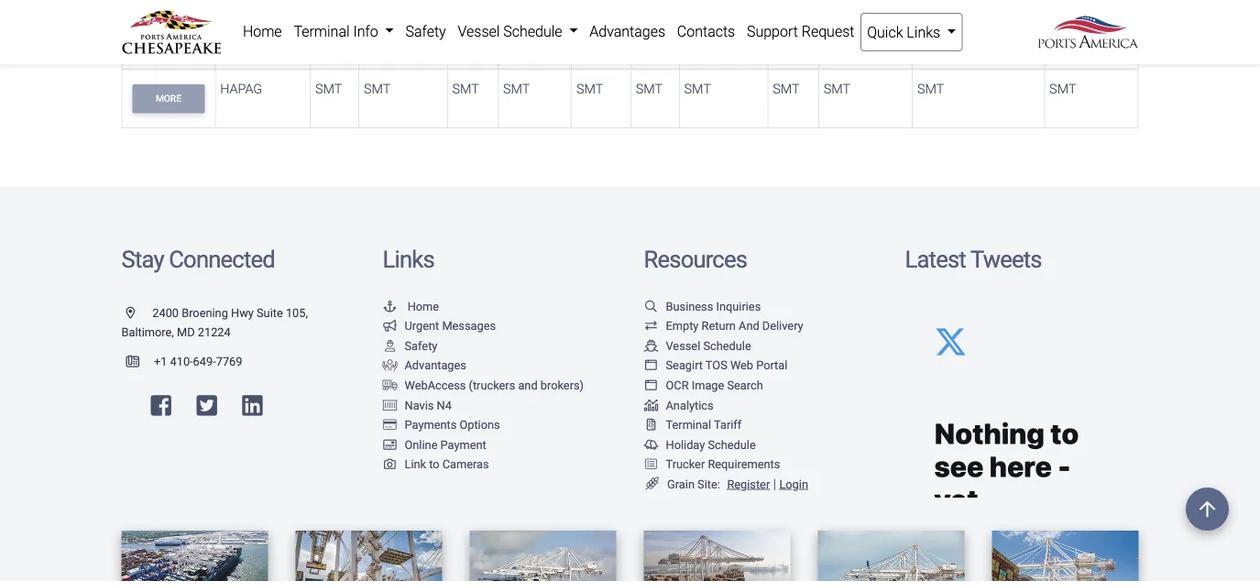 Task type: vqa. For each thing, say whether or not it's contained in the screenshot.
OCR Image Search
yes



Task type: describe. For each thing, give the bounding box(es) containing it.
0 vertical spatial safety
[[406, 22, 446, 40]]

support
[[747, 22, 798, 40]]

trucker requirements
[[666, 458, 781, 471]]

0 vertical spatial schedule
[[504, 22, 562, 40]]

terminal for terminal info
[[294, 22, 350, 40]]

0 vertical spatial advantages
[[590, 22, 666, 40]]

+1
[[154, 354, 167, 368]]

holiday
[[666, 438, 705, 452]]

terminal info link
[[288, 13, 400, 50]]

go to top image
[[1186, 488, 1229, 531]]

bullhorn image
[[383, 320, 397, 332]]

ocr image search
[[666, 378, 764, 392]]

anchor image
[[383, 300, 397, 312]]

holiday schedule link
[[644, 438, 756, 452]]

trucker requirements link
[[644, 458, 781, 471]]

7769
[[216, 354, 242, 368]]

baltimore,
[[121, 325, 174, 339]]

options
[[460, 418, 500, 432]]

1 vertical spatial safety
[[405, 339, 438, 353]]

trucker
[[666, 458, 705, 471]]

tos
[[706, 359, 728, 372]]

file invoice image
[[644, 419, 659, 431]]

credit card image
[[383, 419, 397, 431]]

analytics link
[[644, 398, 714, 412]]

camera image
[[383, 459, 397, 470]]

online
[[405, 438, 438, 452]]

facebook square image
[[151, 394, 171, 417]]

410-
[[170, 354, 193, 368]]

bells image
[[644, 439, 659, 450]]

suite
[[257, 306, 283, 319]]

web
[[731, 359, 754, 372]]

md
[[177, 325, 195, 339]]

1 vertical spatial links
[[383, 246, 434, 274]]

return
[[702, 319, 736, 333]]

hwy
[[231, 306, 254, 319]]

seagirt
[[666, 359, 703, 372]]

terminal info
[[294, 22, 382, 40]]

credit card front image
[[383, 439, 397, 450]]

quick
[[868, 23, 904, 41]]

latest
[[905, 246, 966, 274]]

0 horizontal spatial vessel schedule
[[458, 22, 566, 40]]

portal
[[757, 359, 788, 372]]

2400 broening hwy suite 105, baltimore, md 21224 link
[[121, 306, 308, 339]]

n4
[[437, 398, 452, 412]]

broening
[[182, 306, 228, 319]]

grain
[[667, 477, 695, 491]]

urgent
[[405, 319, 439, 333]]

site:
[[698, 477, 721, 491]]

payments
[[405, 418, 457, 432]]

2400 broening hwy suite 105, baltimore, md 21224
[[121, 306, 308, 339]]

schedule for bells icon
[[708, 438, 756, 452]]

webaccess (truckers and brokers) link
[[383, 378, 584, 392]]

register link
[[724, 477, 770, 491]]

urgent messages
[[405, 319, 496, 333]]

browser image for seagirt
[[644, 360, 659, 371]]

1 vertical spatial advantages
[[405, 359, 467, 372]]

truck container image
[[383, 379, 397, 391]]

contacts link
[[672, 13, 741, 50]]

online payment
[[405, 438, 487, 452]]

inquiries
[[716, 299, 761, 313]]

requirements
[[708, 458, 781, 471]]

hand receiving image
[[383, 360, 397, 371]]

container storage image
[[383, 399, 397, 411]]

1 horizontal spatial advantages link
[[584, 13, 672, 50]]

link
[[405, 458, 426, 471]]

grain site: register | login
[[667, 476, 809, 492]]

ocr image search link
[[644, 378, 764, 392]]

webaccess
[[405, 378, 466, 392]]

21224
[[198, 325, 231, 339]]

analytics image
[[644, 399, 659, 411]]

1 horizontal spatial home
[[408, 299, 439, 313]]

quick links
[[868, 23, 944, 41]]

twitter square image
[[197, 394, 217, 417]]

and
[[518, 378, 538, 392]]

cameras
[[443, 458, 489, 471]]

tariff
[[714, 418, 742, 432]]

+1 410-649-7769 link
[[121, 354, 242, 368]]

hapag
[[220, 81, 262, 96]]

payment
[[441, 438, 487, 452]]



Task type: locate. For each thing, give the bounding box(es) containing it.
brokers)
[[541, 378, 584, 392]]

1 horizontal spatial terminal
[[666, 418, 712, 432]]

browser image
[[644, 360, 659, 371], [644, 379, 659, 391]]

user hard hat image
[[383, 340, 397, 351]]

0 vertical spatial home link
[[237, 13, 288, 50]]

2400
[[152, 306, 179, 319]]

payments options link
[[383, 418, 500, 432]]

schedule for ship image
[[704, 339, 752, 353]]

terminal left info
[[294, 22, 350, 40]]

navis n4
[[405, 398, 452, 412]]

terminal tariff link
[[644, 418, 742, 432]]

image
[[692, 378, 725, 392]]

business inquiries
[[666, 299, 761, 313]]

advantages link up "webaccess" on the bottom left of the page
[[383, 359, 467, 372]]

advantages link
[[584, 13, 672, 50], [383, 359, 467, 372]]

home link up urgent on the left of the page
[[383, 299, 439, 313]]

links right quick
[[907, 23, 941, 41]]

advantages up "webaccess" on the bottom left of the page
[[405, 359, 467, 372]]

search
[[727, 378, 764, 392]]

0 vertical spatial links
[[907, 23, 941, 41]]

exchange image
[[644, 320, 659, 332]]

urgent messages link
[[383, 319, 496, 333]]

empty
[[666, 319, 699, 333]]

analytics
[[666, 398, 714, 412]]

1 vertical spatial vessel schedule
[[666, 339, 752, 353]]

info
[[353, 22, 378, 40]]

delivery
[[763, 319, 804, 333]]

connected
[[169, 246, 275, 274]]

home
[[243, 22, 282, 40], [408, 299, 439, 313]]

0 vertical spatial advantages link
[[584, 13, 672, 50]]

browser image down ship image
[[644, 360, 659, 371]]

home link up hapag
[[237, 13, 288, 50]]

vessel schedule link
[[452, 13, 584, 50], [644, 339, 752, 353]]

map marker alt image
[[126, 307, 150, 318]]

browser image up analytics image
[[644, 379, 659, 391]]

0 vertical spatial terminal
[[294, 22, 350, 40]]

browser image inside "ocr image search" link
[[644, 379, 659, 391]]

1 vertical spatial terminal
[[666, 418, 712, 432]]

contacts
[[677, 22, 735, 40]]

seagirt tos web portal
[[666, 359, 788, 372]]

ship image
[[644, 340, 659, 351]]

seagirt tos web portal link
[[644, 359, 788, 372]]

request
[[802, 22, 855, 40]]

1 vertical spatial safety link
[[383, 339, 438, 353]]

vessel
[[458, 22, 500, 40], [666, 339, 701, 353]]

navis
[[405, 398, 434, 412]]

empty return and delivery link
[[644, 319, 804, 333]]

advantages link left the 'contacts'
[[584, 13, 672, 50]]

support request link
[[741, 13, 861, 50]]

login
[[780, 477, 809, 491]]

649-
[[193, 354, 216, 368]]

safety
[[406, 22, 446, 40], [405, 339, 438, 353]]

tweets
[[971, 246, 1042, 274]]

0 horizontal spatial home link
[[237, 13, 288, 50]]

webaccess (truckers and brokers)
[[405, 378, 584, 392]]

1 horizontal spatial vessel
[[666, 339, 701, 353]]

0 horizontal spatial advantages
[[405, 359, 467, 372]]

payments options
[[405, 418, 500, 432]]

0 horizontal spatial vessel
[[458, 22, 500, 40]]

holiday schedule
[[666, 438, 756, 452]]

safety link right info
[[400, 13, 452, 50]]

safety link down urgent on the left of the page
[[383, 339, 438, 353]]

safety down urgent on the left of the page
[[405, 339, 438, 353]]

1 horizontal spatial vessel schedule
[[666, 339, 752, 353]]

home link
[[237, 13, 288, 50], [383, 299, 439, 313]]

links
[[907, 23, 941, 41], [383, 246, 434, 274]]

home link for the terminal info link
[[237, 13, 288, 50]]

quick links link
[[861, 13, 963, 51]]

stay
[[121, 246, 164, 274]]

browser image inside seagirt tos web portal link
[[644, 360, 659, 371]]

|
[[774, 476, 776, 492]]

1 vertical spatial home
[[408, 299, 439, 313]]

1 vertical spatial vessel
[[666, 339, 701, 353]]

safety link for urgent messages link
[[383, 339, 438, 353]]

1 vertical spatial vessel schedule link
[[644, 339, 752, 353]]

schedule
[[504, 22, 562, 40], [704, 339, 752, 353], [708, 438, 756, 452]]

0 vertical spatial home
[[243, 22, 282, 40]]

linkedin image
[[242, 394, 263, 417]]

navis n4 link
[[383, 398, 452, 412]]

0 horizontal spatial vessel schedule link
[[452, 13, 584, 50]]

1 vertical spatial browser image
[[644, 379, 659, 391]]

link to cameras
[[405, 458, 489, 471]]

empty return and delivery
[[666, 319, 804, 333]]

0 horizontal spatial advantages link
[[383, 359, 467, 372]]

business
[[666, 299, 714, 313]]

resources
[[644, 246, 747, 274]]

online payment link
[[383, 438, 487, 452]]

0 horizontal spatial home
[[243, 22, 282, 40]]

2 vertical spatial schedule
[[708, 438, 756, 452]]

1 vertical spatial schedule
[[704, 339, 752, 353]]

search image
[[644, 300, 659, 312]]

latest tweets
[[905, 246, 1042, 274]]

105,
[[286, 306, 308, 319]]

(truckers
[[469, 378, 515, 392]]

+1 410-649-7769
[[154, 354, 242, 368]]

0 vertical spatial vessel schedule link
[[452, 13, 584, 50]]

support request
[[747, 22, 855, 40]]

1 vertical spatial advantages link
[[383, 359, 467, 372]]

ocr
[[666, 378, 689, 392]]

messages
[[442, 319, 496, 333]]

safety right info
[[406, 22, 446, 40]]

advantages left contacts link
[[590, 22, 666, 40]]

2 browser image from the top
[[644, 379, 659, 391]]

advantages
[[590, 22, 666, 40], [405, 359, 467, 372]]

links up anchor image
[[383, 246, 434, 274]]

to
[[429, 458, 440, 471]]

smt
[[315, 22, 342, 37], [364, 22, 391, 37], [453, 22, 479, 37], [503, 22, 530, 37], [577, 22, 604, 37], [636, 22, 663, 37], [685, 22, 711, 37], [773, 22, 800, 37], [824, 22, 851, 37], [918, 22, 945, 37], [1050, 22, 1077, 37], [315, 81, 342, 96], [364, 81, 391, 96], [453, 81, 479, 96], [503, 81, 530, 96], [577, 81, 604, 96], [636, 81, 663, 96], [685, 81, 711, 96], [773, 81, 800, 96], [824, 81, 851, 96], [918, 81, 945, 96], [1050, 81, 1077, 96]]

terminal for terminal tariff
[[666, 418, 712, 432]]

0 vertical spatial safety link
[[400, 13, 452, 50]]

link to cameras link
[[383, 458, 489, 471]]

terminal tariff
[[666, 418, 742, 432]]

phone office image
[[126, 355, 154, 367]]

terminal down analytics
[[666, 418, 712, 432]]

1 horizontal spatial links
[[907, 23, 941, 41]]

1 browser image from the top
[[644, 360, 659, 371]]

home up urgent on the left of the page
[[408, 299, 439, 313]]

list alt image
[[644, 459, 659, 470]]

wheat image
[[644, 477, 661, 491]]

0 horizontal spatial links
[[383, 246, 434, 274]]

1 vertical spatial home link
[[383, 299, 439, 313]]

stay connected
[[121, 246, 275, 274]]

login link
[[780, 477, 809, 491]]

0 vertical spatial vessel schedule
[[458, 22, 566, 40]]

1 horizontal spatial vessel schedule link
[[644, 339, 752, 353]]

home up hapag
[[243, 22, 282, 40]]

business inquiries link
[[644, 299, 761, 313]]

browser image for ocr
[[644, 379, 659, 391]]

register
[[727, 477, 770, 491]]

1 horizontal spatial advantages
[[590, 22, 666, 40]]

0 vertical spatial vessel
[[458, 22, 500, 40]]

0 vertical spatial browser image
[[644, 360, 659, 371]]

0 horizontal spatial terminal
[[294, 22, 350, 40]]

1 horizontal spatial home link
[[383, 299, 439, 313]]

and
[[739, 319, 760, 333]]

home link for urgent messages link
[[383, 299, 439, 313]]

safety link for the terminal info link
[[400, 13, 452, 50]]

terminal
[[294, 22, 350, 40], [666, 418, 712, 432]]



